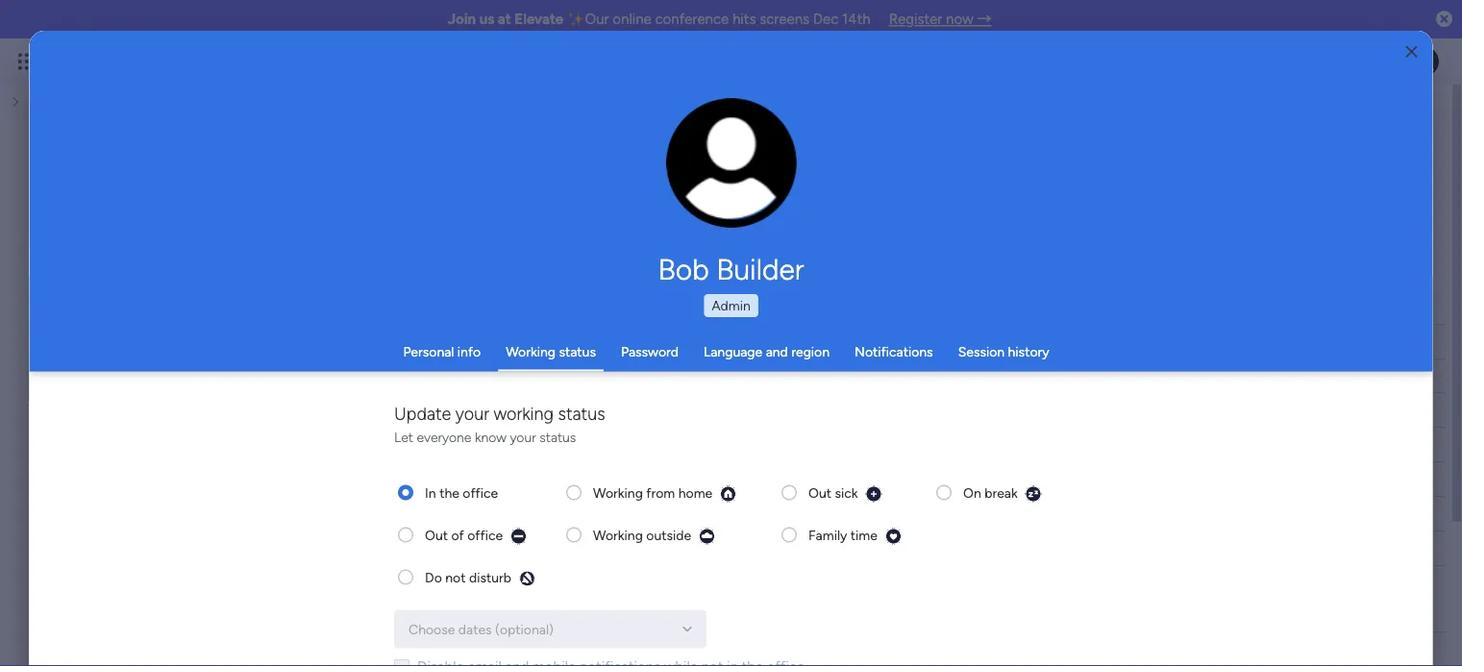 Task type: describe. For each thing, give the bounding box(es) containing it.
column information image for second due date field from the top
[[660, 642, 675, 657]]

2 vertical spatial your
[[510, 429, 537, 445]]

2 horizontal spatial of
[[515, 146, 528, 162]]

column information image for first due date field from the top
[[660, 334, 675, 350]]

started
[[740, 369, 785, 385]]

personal
[[403, 344, 454, 360]]

now
[[946, 11, 974, 28]]

1 date from the top
[[618, 334, 646, 350]]

manage any type of project. assign owners, set timelines and keep track of where your project stands.
[[78, 146, 692, 162]]

v2 done deadline image
[[558, 436, 573, 454]]

know
[[475, 429, 507, 445]]

dec
[[813, 11, 839, 28]]

language and region
[[704, 344, 830, 360]]

working for working from home
[[594, 484, 644, 501]]

14
[[627, 369, 640, 384]]

owner field for status
[[478, 331, 528, 352]]

working outside
[[594, 527, 692, 543]]

preview image for working from home
[[721, 486, 737, 502]]

password link
[[621, 344, 679, 360]]

v2 overdue deadline image
[[558, 471, 573, 489]]

preview image for do not disturb
[[520, 570, 536, 587]]

see
[[661, 145, 684, 161]]

column information image
[[788, 334, 803, 350]]

working
[[494, 403, 554, 424]]

dates
[[459, 621, 492, 637]]

update
[[395, 403, 452, 424]]

notifications
[[855, 344, 933, 360]]

bob
[[658, 252, 709, 287]]

admin
[[712, 298, 751, 314]]

notifications link
[[855, 344, 933, 360]]

personal info link
[[403, 344, 481, 360]]

owner field for due date
[[478, 639, 528, 660]]

not
[[714, 369, 737, 385]]

choose
[[409, 621, 456, 637]]

hits
[[733, 11, 756, 28]]

on break
[[964, 484, 1019, 501]]

session history
[[958, 344, 1050, 360]]

✨
[[567, 11, 582, 28]]

let
[[395, 429, 414, 445]]

in
[[426, 484, 437, 501]]

1 vertical spatial status
[[559, 403, 606, 424]]

change profile picture
[[691, 173, 773, 205]]

stands.
[[649, 146, 692, 162]]

register
[[889, 11, 943, 28]]

0 horizontal spatial and
[[424, 146, 446, 162]]

assign
[[250, 146, 291, 162]]

set
[[344, 146, 363, 162]]

builder
[[717, 252, 804, 287]]

working for working status
[[506, 344, 556, 360]]

family
[[809, 527, 848, 543]]

out sick
[[809, 484, 859, 501]]

nov for nov 2
[[604, 402, 627, 418]]

the
[[440, 484, 460, 501]]

working status
[[506, 344, 596, 360]]

project.
[[201, 146, 247, 162]]

office for in the office
[[463, 484, 499, 501]]

owner for status
[[483, 334, 524, 350]]

preview image for on break
[[1026, 486, 1043, 502]]

preview image for family time
[[886, 528, 902, 544]]

stuck
[[732, 472, 767, 488]]

(optional)
[[496, 621, 554, 637]]

more
[[687, 145, 718, 161]]

type
[[154, 146, 181, 162]]

profile
[[737, 173, 773, 188]]

timelines
[[366, 146, 420, 162]]

out of office
[[426, 527, 503, 543]]

register now →
[[889, 11, 992, 28]]

close image
[[1406, 45, 1418, 59]]

working from home
[[594, 484, 713, 501]]

from
[[647, 484, 676, 501]]

not
[[446, 569, 466, 585]]

preview image for out sick
[[867, 486, 883, 502]]

bob builder
[[658, 252, 804, 287]]

1 horizontal spatial and
[[766, 344, 788, 360]]

any
[[129, 146, 150, 162]]

out for out of office
[[426, 527, 449, 543]]

keep
[[449, 146, 478, 162]]

join us at elevate ✨ our online conference hits screens dec 14th
[[448, 11, 871, 28]]

us
[[480, 11, 494, 28]]



Task type: locate. For each thing, give the bounding box(es) containing it.
language
[[704, 344, 763, 360]]

2
[[630, 402, 637, 418]]

1 preview image from the left
[[700, 528, 716, 544]]

picture
[[712, 189, 751, 205]]

working left the 'from'
[[594, 484, 644, 501]]

see more link
[[659, 143, 720, 163]]

your down working
[[510, 429, 537, 445]]

preview image right time
[[886, 528, 902, 544]]

date
[[618, 334, 646, 350], [618, 641, 646, 658]]

preview image right sick
[[867, 486, 883, 502]]

our
[[585, 11, 609, 28]]

due date for second due date field from the top
[[590, 641, 646, 658]]

0 horizontal spatial out
[[426, 527, 449, 543]]

1 vertical spatial office
[[468, 527, 503, 543]]

column information image
[[660, 334, 675, 350], [660, 642, 675, 657]]

out
[[809, 484, 832, 501], [426, 527, 449, 543]]

0 vertical spatial office
[[463, 484, 499, 501]]

session history link
[[958, 344, 1050, 360]]

register now → link
[[889, 11, 992, 28]]

of right track
[[515, 146, 528, 162]]

2 date from the top
[[618, 641, 646, 658]]

manage
[[78, 146, 126, 162]]

1 vertical spatial out
[[426, 527, 449, 543]]

disturb
[[470, 569, 512, 585]]

conference
[[655, 11, 729, 28]]

family time
[[809, 527, 878, 543]]

working status link
[[506, 344, 596, 360]]

choose dates (optional)
[[409, 621, 554, 637]]

working left outside
[[594, 527, 644, 543]]

1 horizontal spatial preview image
[[886, 528, 902, 544]]

work
[[147, 368, 178, 385]]

1 vertical spatial due date field
[[586, 639, 651, 660]]

and up started at bottom right
[[766, 344, 788, 360]]

change profile picture button
[[666, 98, 797, 229]]

preview image for out of office
[[511, 528, 528, 544]]

working for working outside
[[594, 527, 644, 543]]

bob builder image
[[1409, 46, 1440, 77]]

1 vertical spatial your
[[456, 403, 490, 424]]

0 horizontal spatial your
[[456, 403, 490, 424]]

out left sick
[[809, 484, 832, 501]]

1 vertical spatial owner field
[[478, 639, 528, 660]]

personal info
[[403, 344, 481, 360]]

your right where
[[572, 146, 599, 162]]

preview image for working outside
[[700, 528, 716, 544]]

nov left 2
[[604, 402, 627, 418]]

of up "not"
[[452, 527, 465, 543]]

0 horizontal spatial of
[[185, 146, 197, 162]]

1 vertical spatial date
[[618, 641, 646, 658]]

region
[[792, 344, 830, 360]]

0 vertical spatial out
[[809, 484, 832, 501]]

preview image right outside
[[700, 528, 716, 544]]

1 vertical spatial due
[[590, 641, 614, 658]]

out for out sick
[[809, 484, 832, 501]]

nov 14
[[601, 369, 640, 384]]

1 vertical spatial nov
[[604, 402, 627, 418]]

nov 2
[[604, 402, 637, 418]]

your up know
[[456, 403, 490, 424]]

0 horizontal spatial preview image
[[700, 528, 716, 544]]

status down working
[[540, 429, 577, 445]]

0 vertical spatial and
[[424, 146, 446, 162]]

0 vertical spatial due date field
[[586, 331, 651, 352]]

nov for nov 14
[[601, 369, 624, 384]]

2 owner from the top
[[483, 641, 524, 658]]

nov left 14
[[601, 369, 624, 384]]

1 due from the top
[[590, 334, 614, 350]]

join
[[448, 11, 476, 28]]

sick
[[836, 484, 859, 501]]

change
[[691, 173, 734, 188]]

1 due date field from the top
[[586, 331, 651, 352]]

screens
[[760, 11, 810, 28]]

office for out of office
[[468, 527, 503, 543]]

not started
[[714, 369, 785, 385]]

0 vertical spatial working
[[506, 344, 556, 360]]

status
[[730, 334, 769, 350]]

do
[[426, 569, 443, 585]]

office
[[463, 484, 499, 501], [468, 527, 503, 543]]

online
[[613, 11, 652, 28]]

owner down (optional)
[[483, 641, 524, 658]]

2 due date field from the top
[[586, 639, 651, 660]]

Status field
[[725, 331, 774, 352]]

update your working status let everyone know your status
[[395, 403, 606, 445]]

0 vertical spatial nov
[[601, 369, 624, 384]]

track
[[482, 146, 512, 162]]

2 due date from the top
[[590, 641, 646, 658]]

2 preview image from the left
[[886, 528, 902, 544]]

0 vertical spatial owner
[[483, 334, 524, 350]]

do not disturb
[[426, 569, 512, 585]]

status
[[559, 344, 596, 360], [559, 403, 606, 424], [540, 429, 577, 445]]

2 horizontal spatial your
[[572, 146, 599, 162]]

owner
[[483, 334, 524, 350], [483, 641, 524, 658]]

preview image right disturb
[[520, 570, 536, 587]]

preview image right "break"
[[1026, 486, 1043, 502]]

Due Date field
[[586, 331, 651, 352], [586, 639, 651, 660]]

owners,
[[294, 146, 341, 162]]

due
[[590, 334, 614, 350], [590, 641, 614, 658]]

and
[[424, 146, 446, 162], [766, 344, 788, 360]]

0 vertical spatial status
[[559, 344, 596, 360]]

14th
[[842, 11, 871, 28]]

of right the type
[[185, 146, 197, 162]]

nov
[[601, 369, 624, 384], [604, 402, 627, 418]]

outside
[[647, 527, 692, 543]]

office up disturb
[[468, 527, 503, 543]]

home
[[679, 484, 713, 501]]

preview image up disturb
[[511, 528, 528, 544]]

and left keep
[[424, 146, 446, 162]]

office right the
[[463, 484, 499, 501]]

1 horizontal spatial your
[[510, 429, 537, 445]]

due date
[[590, 334, 646, 350], [590, 641, 646, 658]]

0 vertical spatial column information image
[[660, 334, 675, 350]]

status up the v2 done deadline image
[[559, 403, 606, 424]]

preview image right home
[[721, 486, 737, 502]]

→
[[977, 11, 992, 28]]

everyone
[[417, 429, 472, 445]]

language and region link
[[704, 344, 830, 360]]

elevate
[[515, 11, 564, 28]]

Owner field
[[478, 331, 528, 352], [478, 639, 528, 660]]

status left password
[[559, 344, 596, 360]]

select product image
[[17, 52, 37, 71]]

1 owner from the top
[[483, 334, 524, 350]]

2 owner field from the top
[[478, 639, 528, 660]]

1 vertical spatial working
[[594, 484, 644, 501]]

1 column information image from the top
[[660, 334, 675, 350]]

1 horizontal spatial of
[[452, 527, 465, 543]]

1 horizontal spatial out
[[809, 484, 832, 501]]

where
[[531, 146, 569, 162]]

break
[[985, 484, 1019, 501]]

of
[[185, 146, 197, 162], [515, 146, 528, 162], [452, 527, 465, 543]]

out up "do"
[[426, 527, 449, 543]]

owner right info
[[483, 334, 524, 350]]

0 vertical spatial your
[[572, 146, 599, 162]]

info
[[458, 344, 481, 360]]

2 vertical spatial status
[[540, 429, 577, 445]]

2 column information image from the top
[[660, 642, 675, 657]]

preview image
[[700, 528, 716, 544], [886, 528, 902, 544]]

0 vertical spatial owner field
[[478, 331, 528, 352]]

2 vertical spatial working
[[594, 527, 644, 543]]

1 vertical spatial column information image
[[660, 642, 675, 657]]

0 vertical spatial date
[[618, 334, 646, 350]]

1 owner field from the top
[[478, 331, 528, 352]]

0 vertical spatial due
[[590, 334, 614, 350]]

working right info
[[506, 344, 556, 360]]

time
[[851, 527, 878, 543]]

owner for due date
[[483, 641, 524, 658]]

0 vertical spatial due date
[[590, 334, 646, 350]]

in the office
[[426, 484, 499, 501]]

history
[[1008, 344, 1050, 360]]

password
[[621, 344, 679, 360]]

1 vertical spatial owner
[[483, 641, 524, 658]]

1 vertical spatial and
[[766, 344, 788, 360]]

bob builder button
[[467, 252, 996, 287]]

due date for first due date field from the top
[[590, 334, 646, 350]]

1 vertical spatial due date
[[590, 641, 646, 658]]

1 due date from the top
[[590, 334, 646, 350]]

preview image
[[721, 486, 737, 502], [867, 486, 883, 502], [1026, 486, 1043, 502], [511, 528, 528, 544], [520, 570, 536, 587]]

project
[[602, 146, 646, 162]]

on
[[964, 484, 982, 501]]

at
[[498, 11, 511, 28]]

session
[[958, 344, 1005, 360]]

2 due from the top
[[590, 641, 614, 658]]

see more
[[661, 145, 718, 161]]



Task type: vqa. For each thing, say whether or not it's contained in the screenshot.
v2 bolt switch image
no



